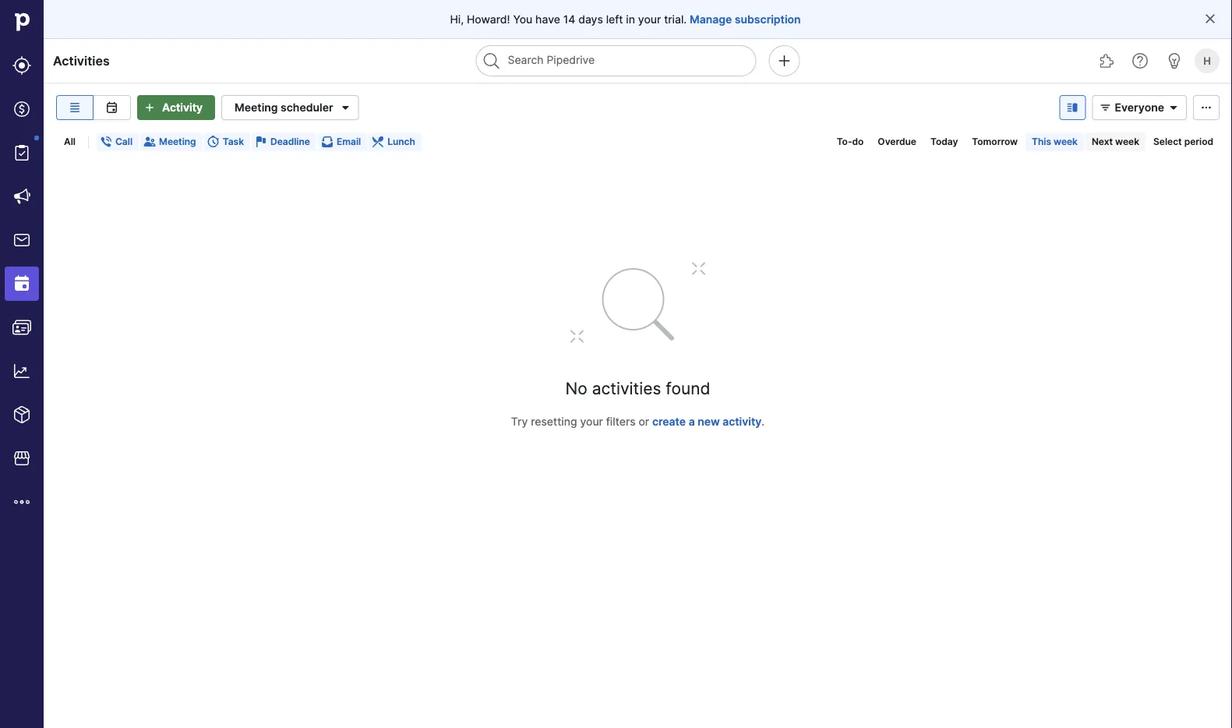 Task type: describe. For each thing, give the bounding box(es) containing it.
open details in full view image
[[1064, 101, 1083, 114]]

create
[[653, 415, 686, 428]]

try resetting your filters or create a new activity .
[[511, 415, 765, 428]]

try
[[511, 415, 528, 428]]

color primary image inside meeting scheduler button
[[337, 98, 355, 117]]

resetting
[[531, 415, 577, 428]]

campaigns image
[[12, 187, 31, 206]]

all button
[[58, 133, 82, 151]]

manage subscription link
[[690, 11, 801, 27]]

hi,
[[450, 12, 464, 26]]

color primary image for call
[[100, 136, 112, 148]]

period
[[1185, 136, 1214, 147]]

activities image
[[12, 274, 31, 293]]

activity button
[[137, 95, 215, 120]]

no
[[566, 378, 588, 398]]

select period button
[[1148, 133, 1220, 151]]

quick add image
[[775, 51, 794, 70]]

quick help image
[[1131, 51, 1150, 70]]

list image
[[66, 101, 84, 114]]

or
[[639, 415, 650, 428]]

calendar image
[[103, 101, 121, 114]]

you
[[513, 12, 533, 26]]

products image
[[12, 405, 31, 424]]

email button
[[318, 133, 367, 151]]

insights image
[[12, 362, 31, 381]]

tomorrow
[[973, 136, 1018, 147]]

color primary image for task
[[207, 136, 220, 148]]

marketplace image
[[12, 449, 31, 468]]

next week
[[1092, 136, 1140, 147]]

filters
[[606, 415, 636, 428]]

to-
[[837, 136, 853, 147]]

howard!
[[467, 12, 510, 26]]

activities
[[53, 53, 110, 68]]

color primary inverted image
[[140, 101, 159, 114]]

activity
[[162, 101, 203, 114]]

a
[[689, 415, 695, 428]]

meeting for meeting scheduler
[[235, 101, 278, 114]]

this week button
[[1026, 133, 1085, 151]]

trial.
[[664, 12, 687, 26]]

deals image
[[12, 100, 31, 119]]

email
[[337, 136, 361, 147]]

lunch
[[388, 136, 415, 147]]

everyone button
[[1093, 95, 1188, 120]]

call
[[115, 136, 133, 147]]

manage
[[690, 12, 732, 26]]

week for this week
[[1054, 136, 1078, 147]]

h button
[[1192, 45, 1223, 76]]

color primary image for deadline
[[255, 136, 267, 148]]

more image
[[12, 493, 31, 512]]



Task type: locate. For each thing, give the bounding box(es) containing it.
color primary image up h
[[1205, 12, 1217, 25]]

color primary image inside the task button
[[207, 136, 220, 148]]

color primary image inside lunch button
[[372, 136, 385, 148]]

0 horizontal spatial week
[[1054, 136, 1078, 147]]

color primary image left call
[[100, 136, 112, 148]]

.
[[762, 415, 765, 428]]

overdue button
[[872, 133, 923, 151]]

activity
[[723, 415, 762, 428]]

2 week from the left
[[1116, 136, 1140, 147]]

in
[[626, 12, 636, 26]]

color primary image inside everyone button
[[1097, 101, 1115, 114]]

today button
[[925, 133, 965, 151]]

week
[[1054, 136, 1078, 147], [1116, 136, 1140, 147]]

select
[[1154, 136, 1183, 147]]

Search Pipedrive field
[[476, 45, 757, 76]]

to-do
[[837, 136, 864, 147]]

today
[[931, 136, 959, 147]]

14
[[564, 12, 576, 26]]

color primary image inside deadline button
[[255, 136, 267, 148]]

meeting
[[235, 101, 278, 114], [159, 136, 196, 147]]

left
[[606, 12, 623, 26]]

task
[[223, 136, 244, 147]]

meeting inside meeting "button"
[[159, 136, 196, 147]]

meeting inside meeting scheduler button
[[235, 101, 278, 114]]

home image
[[10, 10, 34, 34]]

menu
[[0, 0, 44, 728]]

color primary image left task
[[207, 136, 220, 148]]

color primary image inside meeting "button"
[[143, 136, 156, 148]]

color primary image for everyone
[[1097, 101, 1115, 114]]

task button
[[204, 133, 250, 151]]

week inside this week button
[[1054, 136, 1078, 147]]

0 horizontal spatial meeting
[[159, 136, 196, 147]]

1 horizontal spatial week
[[1116, 136, 1140, 147]]

all
[[64, 136, 76, 147]]

tomorrow button
[[966, 133, 1025, 151]]

color primary image for lunch
[[372, 136, 385, 148]]

color primary image right task
[[255, 136, 267, 148]]

next
[[1092, 136, 1114, 147]]

color primary image for email
[[321, 136, 334, 148]]

color primary image right call
[[143, 136, 156, 148]]

lunch button
[[369, 133, 422, 151]]

your right in
[[638, 12, 662, 26]]

to-do button
[[831, 133, 870, 151]]

color primary image up email
[[337, 98, 355, 117]]

color primary image inside the call button
[[100, 136, 112, 148]]

empty state image
[[545, 257, 732, 351]]

h
[[1204, 55, 1212, 67]]

select period
[[1154, 136, 1214, 147]]

scheduler
[[281, 101, 333, 114]]

1 week from the left
[[1054, 136, 1078, 147]]

this
[[1032, 136, 1052, 147]]

deadline
[[271, 136, 310, 147]]

days
[[579, 12, 603, 26]]

your
[[638, 12, 662, 26], [580, 415, 603, 428]]

meeting down "activity" button
[[159, 136, 196, 147]]

meeting scheduler
[[235, 101, 333, 114]]

week for next week
[[1116, 136, 1140, 147]]

contacts image
[[12, 318, 31, 337]]

found
[[666, 378, 711, 398]]

week right the next
[[1116, 136, 1140, 147]]

week inside next week button
[[1116, 136, 1140, 147]]

1 horizontal spatial your
[[638, 12, 662, 26]]

have
[[536, 12, 561, 26]]

create a new activity link
[[653, 415, 762, 428]]

0 vertical spatial your
[[638, 12, 662, 26]]

sales inbox image
[[12, 231, 31, 250]]

leads image
[[12, 56, 31, 75]]

call button
[[97, 133, 139, 151]]

more actions image
[[1198, 101, 1216, 114]]

0 vertical spatial meeting
[[235, 101, 278, 114]]

your left the filters
[[580, 415, 603, 428]]

color primary image
[[1205, 12, 1217, 25], [337, 98, 355, 117], [1097, 101, 1115, 114], [100, 136, 112, 148], [143, 136, 156, 148], [207, 136, 220, 148], [255, 136, 267, 148], [321, 136, 334, 148], [372, 136, 385, 148]]

color primary image right open details in full view icon
[[1097, 101, 1115, 114]]

0 horizontal spatial your
[[580, 415, 603, 428]]

1 vertical spatial meeting
[[159, 136, 196, 147]]

menu item
[[0, 262, 44, 306]]

deadline button
[[252, 133, 317, 151]]

new
[[698, 415, 720, 428]]

week right the this
[[1054, 136, 1078, 147]]

everyone
[[1115, 101, 1165, 114]]

meeting for meeting
[[159, 136, 196, 147]]

meeting scheduler button
[[221, 95, 359, 120]]

color primary image for meeting
[[143, 136, 156, 148]]

color primary image left "lunch"
[[372, 136, 385, 148]]

subscription
[[735, 12, 801, 26]]

this week
[[1032, 136, 1078, 147]]

hi, howard! you have 14 days left in your  trial. manage subscription
[[450, 12, 801, 26]]

color primary image left email
[[321, 136, 334, 148]]

sales assistant image
[[1166, 51, 1184, 70]]

color undefined image
[[12, 143, 31, 162]]

1 vertical spatial your
[[580, 415, 603, 428]]

meeting up task
[[235, 101, 278, 114]]

overdue
[[878, 136, 917, 147]]

color primary image inside email button
[[321, 136, 334, 148]]

no activities found
[[566, 378, 711, 398]]

activities
[[592, 378, 662, 398]]

1 horizontal spatial meeting
[[235, 101, 278, 114]]

next week button
[[1086, 133, 1146, 151]]

meeting button
[[140, 133, 202, 151]]

do
[[853, 136, 864, 147]]

color primary image
[[1165, 101, 1184, 114]]



Task type: vqa. For each thing, say whether or not it's contained in the screenshot.
Learn more "link" corresponding to Automated sequences based on email conditions.
no



